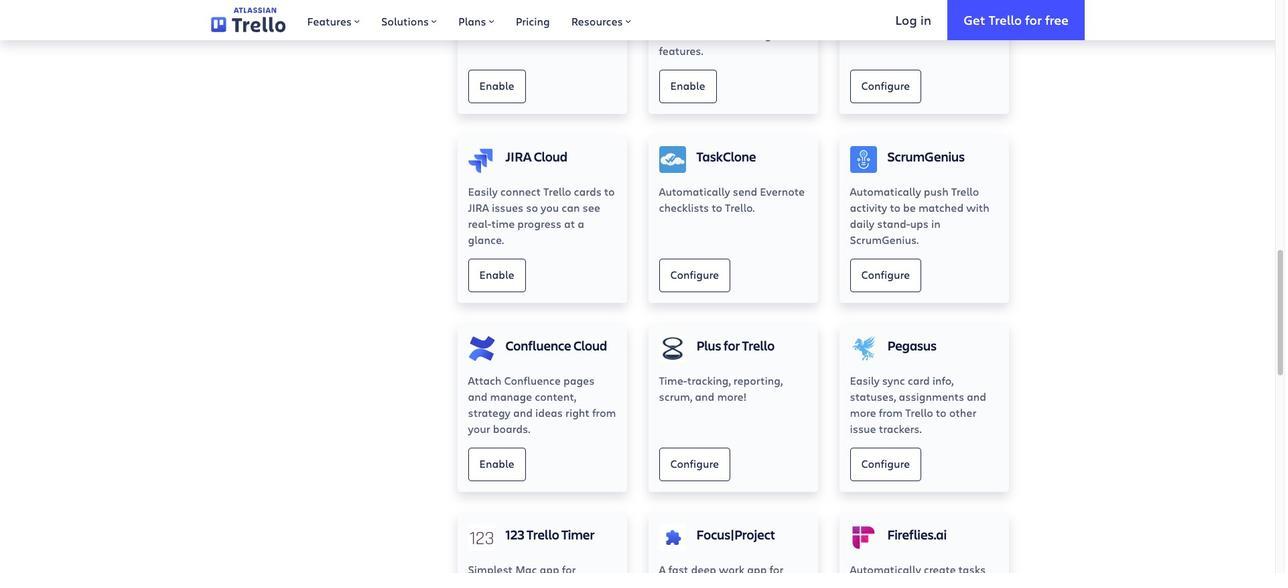 Task type: vqa. For each thing, say whether or not it's contained in the screenshot.
"content,"
yes



Task type: locate. For each thing, give the bounding box(es) containing it.
enable
[[480, 79, 514, 93], [671, 79, 705, 93], [480, 267, 514, 282], [480, 456, 514, 471]]

2 automatically from the left
[[850, 184, 921, 198]]

automatically up checklists
[[659, 184, 730, 198]]

easily up statuses,
[[850, 373, 880, 387]]

confluence up pages
[[506, 336, 571, 354]]

0 horizontal spatial cloud
[[534, 147, 568, 165]]

for right plus
[[724, 336, 740, 354]]

taskclone
[[697, 147, 756, 165]]

cloud up pages
[[574, 336, 607, 354]]

activity
[[850, 200, 887, 214]]

to left be
[[890, 200, 901, 214]]

see
[[583, 200, 600, 214]]

plus
[[697, 336, 722, 354]]

cloud up connect
[[534, 147, 568, 165]]

plus for trello
[[697, 336, 775, 354]]

easily inside easily sync card info, statuses, assignments and more from trello to other issue trackers.
[[850, 373, 880, 387]]

boards.
[[493, 421, 530, 436]]

easily inside easily connect trello cards to jira issues so you can see real-time progress at a glance.
[[468, 184, 498, 198]]

easily up issues
[[468, 184, 498, 198]]

your
[[468, 421, 490, 436]]

trello up with
[[951, 184, 979, 198]]

strategy
[[468, 405, 511, 419]]

from
[[592, 405, 616, 419], [879, 405, 903, 419]]

and up other
[[967, 389, 987, 403]]

automatically
[[659, 184, 730, 198], [850, 184, 921, 198]]

tracking,
[[687, 373, 731, 387]]

attach confluence pages and manage content, strategy and ideas right from your boards.
[[468, 373, 616, 436]]

focus|project
[[697, 525, 775, 543]]

scrumgenius.
[[850, 233, 919, 247]]

from inside attach confluence pages and manage content, strategy and ideas right from your boards.
[[592, 405, 616, 419]]

and down attach
[[468, 389, 488, 403]]

0 horizontal spatial easily
[[468, 184, 498, 198]]

to inside easily connect trello cards to jira issues so you can see real-time progress at a glance.
[[604, 184, 615, 198]]

confluence up manage
[[504, 373, 561, 387]]

be
[[903, 200, 916, 214]]

automatically inside the automatically push trello activity to be matched with daily stand-ups in scrumgenius.
[[850, 184, 921, 198]]

1 vertical spatial cloud
[[574, 336, 607, 354]]

for
[[1025, 11, 1042, 28], [724, 336, 740, 354]]

card
[[908, 373, 930, 387]]

1 vertical spatial easily
[[850, 373, 880, 387]]

123 trello timer
[[506, 525, 595, 543]]

123
[[506, 525, 525, 543]]

trello inside get trello for free link
[[989, 11, 1022, 28]]

0 horizontal spatial jira
[[468, 200, 489, 214]]

to for jira cloud
[[604, 184, 615, 198]]

time-
[[659, 373, 687, 387]]

1 vertical spatial jira
[[468, 200, 489, 214]]

more!
[[717, 389, 747, 403]]

and inside easily sync card info, statuses, assignments and more from trello to other issue trackers.
[[967, 389, 987, 403]]

to for taskclone
[[712, 200, 723, 214]]

to for scrumgenius
[[890, 200, 901, 214]]

pricing
[[516, 14, 550, 28]]

resources
[[571, 14, 623, 28]]

1 vertical spatial confluence
[[504, 373, 561, 387]]

trackers.
[[879, 421, 922, 436]]

trello
[[989, 11, 1022, 28], [544, 184, 571, 198], [951, 184, 979, 198], [742, 336, 775, 354], [906, 405, 933, 419], [527, 525, 559, 543]]

0 horizontal spatial from
[[592, 405, 616, 419]]

info,
[[933, 373, 954, 387]]

to inside the automatically push trello activity to be matched with daily stand-ups in scrumgenius.
[[890, 200, 901, 214]]

solutions
[[381, 14, 429, 28]]

manage
[[490, 389, 532, 403]]

in right log in the right top of the page
[[921, 11, 932, 28]]

log in link
[[880, 0, 948, 40]]

confluence
[[506, 336, 571, 354], [504, 373, 561, 387]]

cloud
[[534, 147, 568, 165], [574, 336, 607, 354]]

send
[[733, 184, 758, 198]]

from right "right" at the bottom of the page
[[592, 405, 616, 419]]

easily
[[468, 184, 498, 198], [850, 373, 880, 387]]

and up boards.
[[513, 405, 533, 419]]

more
[[850, 405, 876, 419]]

to down assignments
[[936, 405, 947, 419]]

to left 'trello.'
[[712, 200, 723, 214]]

real-
[[468, 216, 492, 231]]

trello inside easily connect trello cards to jira issues so you can see real-time progress at a glance.
[[544, 184, 571, 198]]

in inside the automatically push trello activity to be matched with daily stand-ups in scrumgenius.
[[932, 216, 941, 231]]

so
[[526, 200, 538, 214]]

1 horizontal spatial from
[[879, 405, 903, 419]]

evernote
[[760, 184, 805, 198]]

1 vertical spatial for
[[724, 336, 740, 354]]

enable link
[[468, 70, 526, 103], [659, 70, 717, 103], [468, 259, 526, 292], [468, 448, 526, 481]]

1 horizontal spatial automatically
[[850, 184, 921, 198]]

jira
[[506, 147, 532, 165], [468, 200, 489, 214]]

timer
[[562, 525, 595, 543]]

daily
[[850, 216, 875, 231]]

pricing link
[[505, 0, 561, 40]]

to
[[604, 184, 615, 198], [712, 200, 723, 214], [890, 200, 901, 214], [936, 405, 947, 419]]

ideas
[[535, 405, 563, 419]]

trello up reporting,
[[742, 336, 775, 354]]

jira up real-
[[468, 200, 489, 214]]

configure link
[[850, 70, 922, 103], [659, 259, 731, 292], [850, 259, 922, 292], [659, 448, 731, 481], [850, 448, 922, 481]]

trello down assignments
[[906, 405, 933, 419]]

in
[[921, 11, 932, 28], [932, 216, 941, 231]]

1 automatically from the left
[[659, 184, 730, 198]]

issue
[[850, 421, 876, 436]]

0 horizontal spatial for
[[724, 336, 740, 354]]

1 from from the left
[[592, 405, 616, 419]]

to inside automatically send evernote checklists to trello.
[[712, 200, 723, 214]]

jira up connect
[[506, 147, 532, 165]]

automatically up activity
[[850, 184, 921, 198]]

configure for pegasus
[[862, 456, 910, 471]]

from inside easily sync card info, statuses, assignments and more from trello to other issue trackers.
[[879, 405, 903, 419]]

configure link for plus for trello
[[659, 448, 731, 481]]

1 horizontal spatial easily
[[850, 373, 880, 387]]

get
[[964, 11, 986, 28]]

configure for plus for trello
[[671, 456, 719, 471]]

for left free
[[1025, 11, 1042, 28]]

0 vertical spatial easily
[[468, 184, 498, 198]]

can
[[562, 200, 580, 214]]

and
[[468, 389, 488, 403], [695, 389, 715, 403], [967, 389, 987, 403], [513, 405, 533, 419]]

from up trackers.
[[879, 405, 903, 419]]

trello right get
[[989, 11, 1022, 28]]

fireflies.ai
[[888, 525, 947, 543]]

trello up the you
[[544, 184, 571, 198]]

configure for taskclone
[[671, 267, 719, 282]]

statuses,
[[850, 389, 896, 403]]

0 vertical spatial for
[[1025, 11, 1042, 28]]

1 vertical spatial in
[[932, 216, 941, 231]]

0 horizontal spatial automatically
[[659, 184, 730, 198]]

resources button
[[561, 0, 642, 40]]

in right ups
[[932, 216, 941, 231]]

time
[[492, 216, 515, 231]]

and down tracking,
[[695, 389, 715, 403]]

1 horizontal spatial cloud
[[574, 336, 607, 354]]

automatically push trello activity to be matched with daily stand-ups in scrumgenius.
[[850, 184, 990, 247]]

0 vertical spatial cloud
[[534, 147, 568, 165]]

log in
[[896, 11, 932, 28]]

to right cards
[[604, 184, 615, 198]]

get trello for free
[[964, 11, 1069, 28]]

0 vertical spatial jira
[[506, 147, 532, 165]]

checklists
[[659, 200, 709, 214]]

2 from from the left
[[879, 405, 903, 419]]

configure
[[862, 79, 910, 93], [671, 267, 719, 282], [862, 267, 910, 282], [671, 456, 719, 471], [862, 456, 910, 471]]

log
[[896, 11, 917, 28]]

automatically inside automatically send evernote checklists to trello.
[[659, 184, 730, 198]]

pages
[[564, 373, 595, 387]]

cloud for jira cloud
[[534, 147, 568, 165]]



Task type: describe. For each thing, give the bounding box(es) containing it.
automatically for taskclone
[[659, 184, 730, 198]]

1 horizontal spatial for
[[1025, 11, 1042, 28]]

you
[[541, 200, 559, 214]]

reporting,
[[734, 373, 783, 387]]

jira inside easily connect trello cards to jira issues so you can see real-time progress at a glance.
[[468, 200, 489, 214]]

at
[[564, 216, 575, 231]]

0 vertical spatial confluence
[[506, 336, 571, 354]]

cloud for confluence cloud
[[574, 336, 607, 354]]

and inside the time-tracking, reporting, scrum, and more!
[[695, 389, 715, 403]]

trello inside easily sync card info, statuses, assignments and more from trello to other issue trackers.
[[906, 405, 933, 419]]

atlassian trello image
[[211, 8, 286, 33]]

ups
[[910, 216, 929, 231]]

sync
[[883, 373, 905, 387]]

configure for scrumgenius
[[862, 267, 910, 282]]

features button
[[297, 0, 371, 40]]

scrum,
[[659, 389, 693, 403]]

cards
[[574, 184, 602, 198]]

free
[[1045, 11, 1069, 28]]

time-tracking, reporting, scrum, and more!
[[659, 373, 783, 403]]

confluence cloud
[[506, 336, 607, 354]]

issues
[[492, 200, 524, 214]]

get trello for free link
[[948, 0, 1085, 40]]

automatically for scrumgenius
[[850, 184, 921, 198]]

easily connect trello cards to jira issues so you can see real-time progress at a glance.
[[468, 184, 615, 247]]

trello right the 123
[[527, 525, 559, 543]]

with
[[967, 200, 990, 214]]

glance.
[[468, 233, 504, 247]]

jira cloud
[[506, 147, 568, 165]]

plans button
[[448, 0, 505, 40]]

right
[[566, 405, 590, 419]]

automatically send evernote checklists to trello.
[[659, 184, 805, 214]]

pegasus
[[888, 336, 937, 354]]

configure link for taskclone
[[659, 259, 731, 292]]

easily for pegasus
[[850, 373, 880, 387]]

0 vertical spatial in
[[921, 11, 932, 28]]

configure link for scrumgenius
[[850, 259, 922, 292]]

to inside easily sync card info, statuses, assignments and more from trello to other issue trackers.
[[936, 405, 947, 419]]

matched
[[919, 200, 964, 214]]

assignments
[[899, 389, 964, 403]]

attach
[[468, 373, 502, 387]]

other
[[949, 405, 977, 419]]

confluence inside attach confluence pages and manage content, strategy and ideas right from your boards.
[[504, 373, 561, 387]]

progress
[[518, 216, 562, 231]]

connect
[[501, 184, 541, 198]]

scrumgenius
[[888, 147, 965, 165]]

stand-
[[877, 216, 910, 231]]

solutions button
[[371, 0, 448, 40]]

1 horizontal spatial jira
[[506, 147, 532, 165]]

easily for jira cloud
[[468, 184, 498, 198]]

plans
[[458, 14, 486, 28]]

features
[[307, 14, 352, 28]]

trello.
[[725, 200, 755, 214]]

easily sync card info, statuses, assignments and more from trello to other issue trackers.
[[850, 373, 987, 436]]

push
[[924, 184, 949, 198]]

content,
[[535, 389, 576, 403]]

a
[[578, 216, 584, 231]]

trello inside the automatically push trello activity to be matched with daily stand-ups in scrumgenius.
[[951, 184, 979, 198]]

configure link for pegasus
[[850, 448, 922, 481]]



